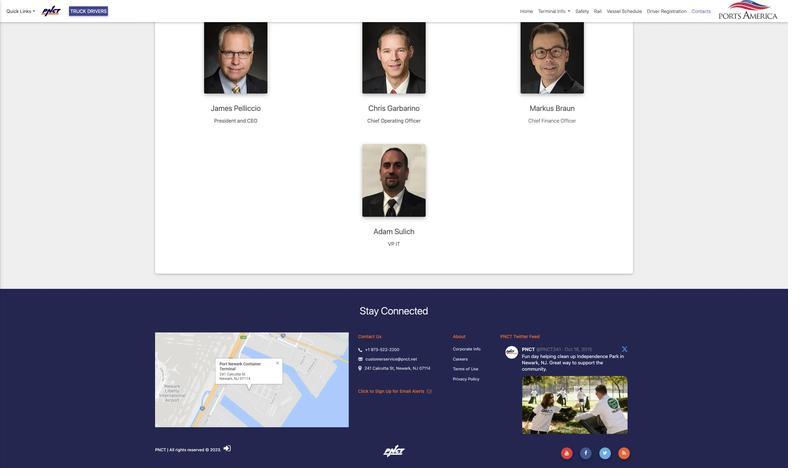 Task type: locate. For each thing, give the bounding box(es) containing it.
pnct | all rights reserved © 2023.
[[155, 448, 222, 453]]

president and ceo
[[214, 118, 257, 124]]

1 vertical spatial info
[[473, 347, 481, 352]]

pnct
[[500, 334, 512, 340], [155, 448, 166, 453]]

rights
[[175, 448, 186, 453]]

2 chief from the left
[[528, 118, 540, 124]]

1 vertical spatial pnct
[[155, 448, 166, 453]]

james pelliccio
[[211, 104, 261, 113]]

0 vertical spatial info
[[557, 8, 565, 14]]

sign
[[375, 389, 384, 395]]

vessel schedule
[[607, 8, 642, 14]]

1 horizontal spatial pnct
[[500, 334, 512, 340]]

0 horizontal spatial pnct
[[155, 448, 166, 453]]

us
[[376, 334, 382, 340]]

officer down braun
[[561, 118, 576, 124]]

241 calcutta st, newark, nj 07114
[[365, 366, 430, 371]]

pnct left |
[[155, 448, 166, 453]]

pnct left twitter
[[500, 334, 512, 340]]

home
[[520, 8, 533, 14]]

email
[[400, 389, 411, 395]]

973-
[[371, 348, 380, 353]]

operating
[[381, 118, 404, 124]]

all
[[169, 448, 174, 453]]

chief down 'chris'
[[367, 118, 379, 124]]

officer
[[405, 118, 421, 124], [561, 118, 576, 124]]

customerservice@pnct.net link
[[366, 357, 417, 363]]

markus braun
[[530, 104, 575, 113]]

vp
[[388, 241, 394, 247]]

rail link
[[592, 5, 604, 17]]

officer down garbarino
[[405, 118, 421, 124]]

1 horizontal spatial info
[[557, 8, 565, 14]]

officer for garbarino
[[405, 118, 421, 124]]

contacts link
[[689, 5, 714, 17]]

careers
[[453, 357, 468, 362]]

to
[[370, 389, 374, 395]]

0 horizontal spatial officer
[[405, 118, 421, 124]]

2 officer from the left
[[561, 118, 576, 124]]

and
[[237, 118, 246, 124]]

info right terminal
[[557, 8, 565, 14]]

contact us
[[358, 334, 382, 340]]

garbarino
[[387, 104, 420, 113]]

1 officer from the left
[[405, 118, 421, 124]]

driver
[[647, 8, 660, 14]]

stay
[[360, 305, 379, 317]]

vessel schedule link
[[604, 5, 645, 17]]

chris garbarino image
[[362, 21, 426, 94]]

chief
[[367, 118, 379, 124], [528, 118, 540, 124]]

vp it
[[388, 241, 400, 247]]

click
[[358, 389, 369, 395]]

quick
[[6, 8, 19, 14]]

quick links link
[[6, 8, 35, 15]]

info
[[557, 8, 565, 14], [473, 347, 481, 352]]

0 horizontal spatial chief
[[367, 118, 379, 124]]

finance
[[542, 118, 559, 124]]

braun
[[556, 104, 575, 113]]

terms
[[453, 367, 465, 372]]

+1 973-522-2200 link
[[365, 347, 399, 354]]

contact
[[358, 334, 375, 340]]

twitter
[[513, 334, 528, 340]]

envelope o image
[[427, 390, 431, 394]]

nj
[[413, 366, 418, 371]]

alerts
[[412, 389, 425, 395]]

+1
[[365, 348, 370, 353]]

chief down markus
[[528, 118, 540, 124]]

1 horizontal spatial officer
[[561, 118, 576, 124]]

calcutta
[[373, 366, 389, 371]]

07114
[[419, 366, 430, 371]]

careers link
[[453, 357, 491, 363]]

drivers
[[87, 8, 107, 14]]

1 horizontal spatial chief
[[528, 118, 540, 124]]

it
[[396, 241, 400, 247]]

contacts
[[692, 8, 711, 14]]

about
[[453, 334, 466, 340]]

1 chief from the left
[[367, 118, 379, 124]]

0 vertical spatial pnct
[[500, 334, 512, 340]]

pnct twitter feed
[[500, 334, 540, 340]]

st,
[[390, 366, 395, 371]]

0 horizontal spatial info
[[473, 347, 481, 352]]

privacy policy link
[[453, 377, 491, 383]]

chris garbarino
[[368, 104, 420, 113]]

info up careers link
[[473, 347, 481, 352]]



Task type: vqa. For each thing, say whether or not it's contained in the screenshot.


Task type: describe. For each thing, give the bounding box(es) containing it.
pnct for pnct twitter feed
[[500, 334, 512, 340]]

officer for braun
[[561, 118, 576, 124]]

sulich
[[394, 227, 415, 236]]

|
[[167, 448, 168, 453]]

terminal
[[538, 8, 556, 14]]

safety link
[[573, 5, 592, 17]]

policy
[[468, 377, 479, 382]]

adam sulich
[[374, 227, 415, 236]]

driver registration link
[[645, 5, 689, 17]]

of
[[466, 367, 470, 372]]

rail
[[594, 8, 602, 14]]

chief finance officer
[[528, 118, 576, 124]]

president
[[214, 118, 236, 124]]

+1 973-522-2200
[[365, 348, 399, 353]]

customerservice@pnct.net
[[366, 357, 417, 362]]

marcus braun image
[[521, 21, 584, 94]]

info for terminal info
[[557, 8, 565, 14]]

truck drivers
[[70, 8, 107, 14]]

pelliccio
[[234, 104, 261, 113]]

2200
[[389, 348, 399, 353]]

2023.
[[210, 448, 221, 453]]

ceo
[[247, 118, 257, 124]]

terminal info link
[[536, 5, 573, 17]]

privacy
[[453, 377, 467, 382]]

241
[[365, 366, 371, 371]]

chief for chris garbarino
[[367, 118, 379, 124]]

sign in image
[[224, 445, 231, 453]]

©
[[205, 448, 209, 453]]

safety
[[576, 8, 589, 14]]

corporate info link
[[453, 347, 491, 353]]

connected
[[381, 305, 428, 317]]

truck
[[70, 8, 86, 14]]

vessel
[[607, 8, 621, 14]]

privacy policy
[[453, 377, 479, 382]]

feed
[[529, 334, 540, 340]]

truck drivers link
[[69, 6, 108, 16]]

click to sign up for email alerts
[[358, 389, 426, 395]]

chief operating officer
[[367, 118, 421, 124]]

for
[[393, 389, 399, 395]]

chris
[[368, 104, 386, 113]]

home link
[[518, 5, 536, 17]]

pnct for pnct | all rights reserved © 2023.
[[155, 448, 166, 453]]

corporate info
[[453, 347, 481, 352]]

james
[[211, 104, 232, 113]]

corporate
[[453, 347, 472, 352]]

chief for markus braun
[[528, 118, 540, 124]]

newark,
[[396, 366, 412, 371]]

registration
[[661, 8, 687, 14]]

reserved
[[187, 448, 204, 453]]

stay connected
[[360, 305, 428, 317]]

schedule
[[622, 8, 642, 14]]

james pelliccio image
[[204, 21, 267, 94]]

adam sulich image
[[362, 144, 426, 217]]

522-
[[380, 348, 389, 353]]

241 calcutta st, newark, nj 07114 link
[[365, 366, 430, 372]]

terms of use
[[453, 367, 478, 372]]

info for corporate info
[[473, 347, 481, 352]]

markus
[[530, 104, 554, 113]]

click to sign up for email alerts link
[[358, 389, 431, 395]]

adam
[[374, 227, 393, 236]]

terms of use link
[[453, 367, 491, 373]]

use
[[471, 367, 478, 372]]

terminal info
[[538, 8, 565, 14]]

links
[[20, 8, 31, 14]]

up
[[385, 389, 391, 395]]

driver registration
[[647, 8, 687, 14]]



